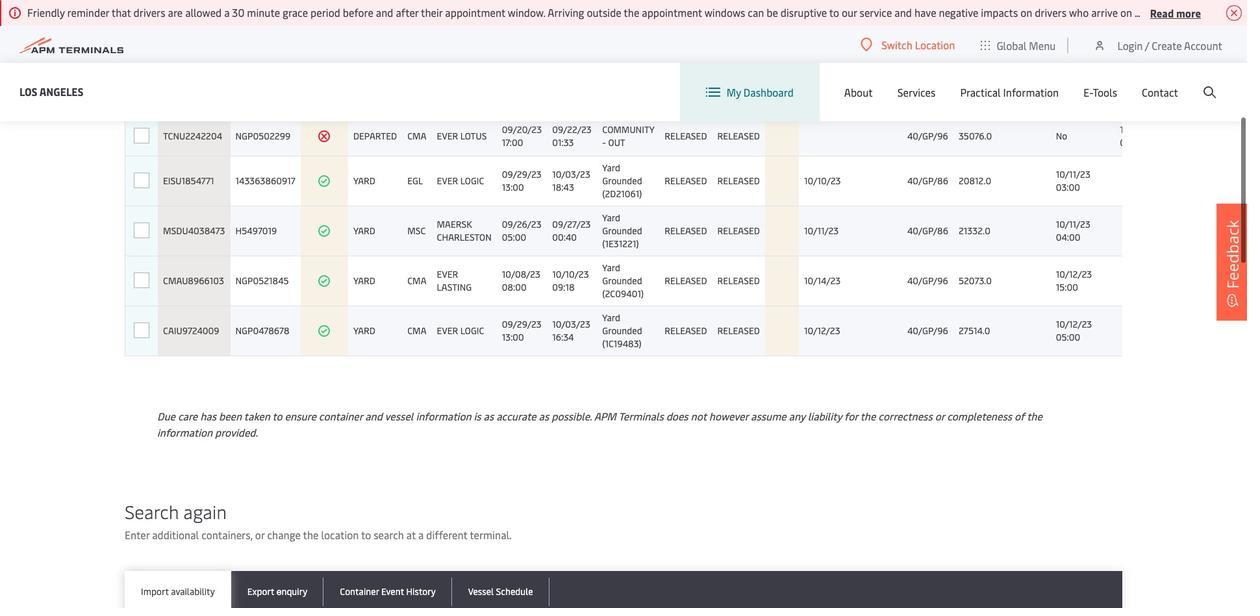 Task type: locate. For each thing, give the bounding box(es) containing it.
40/gp/86 left 21332.0
[[908, 222, 949, 234]]

1 vertical spatial 10/10/23
[[553, 265, 589, 277]]

0 vertical spatial no
[[1057, 82, 1068, 94]]

ready image right ngp0521845
[[318, 272, 331, 285]]

10/11/23 for 04:00
[[1057, 215, 1091, 227]]

2 grounded from the top
[[603, 222, 643, 234]]

name
[[465, 27, 488, 40]]

1 vertical spatial 40/gp/86
[[908, 222, 949, 234]]

arrive right who
[[1092, 5, 1119, 19]]

09/29/23 13:00 down '17:00'
[[502, 165, 542, 190]]

09/29/23 for 10/03/23 18:43
[[502, 165, 542, 177]]

menu
[[1030, 38, 1056, 52]]

2 ever logic from the top
[[437, 322, 484, 334]]

about
[[845, 83, 873, 97]]

2 vertical spatial to
[[361, 525, 371, 539]]

1 ever logic from the top
[[437, 172, 484, 184]]

4 grounded from the top
[[603, 322, 643, 334]]

drivers left who
[[1035, 5, 1067, 19]]

4 ever from the top
[[437, 322, 458, 334]]

that right reminder
[[112, 5, 131, 19]]

0 horizontal spatial to
[[273, 406, 282, 420]]

2 ever from the top
[[437, 172, 458, 184]]

container left event
[[340, 583, 379, 595]]

disruptive
[[781, 5, 827, 19]]

1 horizontal spatial drivers
[[1035, 5, 1067, 19]]

/ right the login
[[1146, 38, 1150, 52]]

or left the change
[[255, 525, 265, 539]]

1 vertical spatial to
[[273, 406, 282, 420]]

yard for yard grounded (1c19483)
[[603, 309, 621, 321]]

2 horizontal spatial to
[[830, 5, 840, 19]]

0 vertical spatial 13:00
[[502, 178, 524, 190]]

13:00 for 18:43
[[502, 178, 524, 190]]

10/03/23 16:34
[[553, 315, 591, 341]]

0 vertical spatial container
[[163, 27, 202, 40]]

0 vertical spatial 10/03/23
[[553, 165, 591, 177]]

2 10/03/23 from the top
[[553, 315, 591, 328]]

10/12/23 up '15:00'
[[1057, 265, 1093, 277]]

0 vertical spatial logic
[[461, 172, 484, 184]]

read
[[1151, 6, 1175, 20]]

appointment up name
[[445, 5, 506, 19]]

/ right the type
[[929, 27, 933, 40]]

1 vertical spatial 09/29/23
[[502, 315, 542, 328]]

appointment date*
[[1057, 19, 1110, 48]]

vessel inside vessel schedule button
[[468, 583, 494, 595]]

4 yard from the top
[[353, 322, 376, 334]]

logic down lasting
[[461, 322, 484, 334]]

1 vertical spatial ever logic
[[437, 322, 484, 334]]

09:18
[[553, 278, 575, 290]]

10/10/23 for 10/10/23
[[805, 172, 841, 184]]

date inside "gate out date"
[[1121, 35, 1140, 48]]

date*
[[1057, 35, 1079, 48]]

yard inside yard grounded (1e31221)
[[603, 209, 621, 221]]

no left e-
[[1057, 82, 1068, 94]]

1 horizontal spatial to
[[361, 525, 371, 539]]

date down gate
[[1121, 35, 1140, 48]]

and left the after
[[376, 5, 394, 19]]

container
[[163, 27, 202, 40], [340, 583, 379, 595]]

grounded up (1c19483) at bottom
[[603, 322, 643, 334]]

yard inside yard grounded (1c19483)
[[603, 309, 621, 321]]

1 vertical spatial information
[[157, 422, 213, 437]]

tab list
[[125, 569, 1123, 609]]

no
[[1057, 82, 1068, 94], [1057, 127, 1068, 139]]

1 horizontal spatial date
[[1121, 35, 1140, 48]]

1 drivers from the left
[[134, 5, 165, 19]]

2 yard from the top
[[603, 159, 621, 171]]

that right the drivers
[[1196, 5, 1215, 19]]

0 vertical spatial cma
[[408, 127, 427, 139]]

0 vertical spatial a
[[224, 5, 230, 19]]

yard down out
[[603, 159, 621, 171]]

09/29/23 down '17:00'
[[502, 165, 542, 177]]

practical information button
[[961, 61, 1060, 120]]

2 ready image from the top
[[318, 272, 331, 285]]

13:00 for 16:34
[[502, 328, 524, 341]]

1 13:00 from the top
[[502, 178, 524, 190]]

grounded up (2d21061)
[[603, 172, 643, 184]]

1 horizontal spatial information
[[416, 406, 472, 420]]

grounded for (1e31221)
[[603, 222, 643, 234]]

1 40/gp/96 from the top
[[908, 82, 949, 94]]

2 cma from the top
[[408, 272, 427, 284]]

1 vertical spatial 10/03/23
[[553, 315, 591, 328]]

0 vertical spatial for
[[306, 27, 318, 40]]

yard inside yard location
[[603, 19, 621, 31]]

10/03/23 for 18:43
[[553, 165, 591, 177]]

13:00 up 09/26/23
[[502, 178, 524, 190]]

40/gp/96 down height
[[908, 82, 949, 94]]

1 vertical spatial container
[[340, 583, 379, 595]]

0 vertical spatial 40/gp/86
[[908, 172, 949, 184]]

ready image right ngp0478678
[[318, 322, 331, 335]]

1 10/03/23 from the top
[[553, 165, 591, 177]]

demurrage
[[852, 27, 897, 40]]

height
[[908, 44, 935, 56]]

information
[[416, 406, 472, 420], [157, 422, 213, 437]]

1 09/29/23 13:00 from the top
[[502, 165, 542, 190]]

egl
[[408, 172, 423, 184]]

e-tools button
[[1084, 61, 1118, 120]]

the right the change
[[303, 525, 319, 539]]

been
[[219, 406, 242, 420]]

grounded up (1e31221)
[[603, 222, 643, 234]]

3 yard from the top
[[353, 272, 376, 284]]

to right taken
[[273, 406, 282, 420]]

change
[[267, 525, 301, 539]]

grounded up (2c09401)
[[603, 272, 643, 284]]

10/07/23 left about
[[805, 82, 842, 94]]

2 logic from the top
[[461, 322, 484, 334]]

for inside ready for delivery?
[[306, 27, 318, 40]]

grounded for (1c19483)
[[603, 322, 643, 334]]

30
[[232, 5, 245, 19]]

0 horizontal spatial information
[[157, 422, 213, 437]]

1 vertical spatial for
[[845, 406, 858, 420]]

10/12/23 down '15:00'
[[1057, 315, 1093, 328]]

0 horizontal spatial appointment
[[445, 5, 506, 19]]

ever for 18:43
[[437, 172, 458, 184]]

no for 15798.0
[[1057, 82, 1068, 94]]

to left our at top
[[830, 5, 840, 19]]

a right the at
[[419, 525, 424, 539]]

have
[[915, 5, 937, 19]]

reminder
[[67, 5, 109, 19]]

05:00 down 09/26/23
[[502, 228, 527, 240]]

1 cma from the top
[[408, 127, 427, 139]]

1 date from the left
[[553, 35, 572, 48]]

08:00
[[502, 278, 527, 290]]

terminals
[[619, 406, 664, 420]]

container for container id
[[163, 27, 202, 40]]

login / create account link
[[1094, 26, 1223, 64]]

1 vertical spatial 05:00
[[1057, 328, 1081, 341]]

0 vertical spatial 09/29/23 13:00
[[502, 165, 542, 190]]

1 vertical spatial no
[[1057, 127, 1068, 139]]

1 yard from the top
[[603, 19, 621, 31]]

cma
[[408, 127, 427, 139], [408, 272, 427, 284], [408, 322, 427, 334]]

to
[[830, 5, 840, 19], [273, 406, 282, 420], [361, 525, 371, 539]]

ever down lasting
[[437, 322, 458, 334]]

contact button
[[1143, 61, 1179, 120]]

vessel left the schedule
[[468, 583, 494, 595]]

1 horizontal spatial arrive
[[1218, 5, 1245, 19]]

a left 30
[[224, 5, 230, 19]]

40/gp/96 for 35076.0
[[908, 127, 949, 139]]

ensure
[[285, 406, 316, 420]]

10/07/23 00:55
[[1121, 120, 1158, 146]]

id
[[205, 27, 213, 40]]

1 grounded from the top
[[603, 172, 643, 184]]

yard inside yard grounded (2c09401)
[[603, 259, 621, 271]]

charleston
[[437, 228, 492, 240]]

vessel for vessel name
[[437, 27, 463, 40]]

09/29/23 13:00 left '16:34'
[[502, 315, 542, 341]]

1 horizontal spatial 10/10/23
[[805, 172, 841, 184]]

40/gp/96 left '52073.0'
[[908, 272, 949, 284]]

3 ready image from the top
[[318, 322, 331, 335]]

1 vertical spatial ready image
[[318, 272, 331, 285]]

as right is
[[484, 406, 494, 420]]

1 horizontal spatial 10/07/23
[[1121, 120, 1158, 133]]

0 horizontal spatial container
[[163, 27, 202, 40]]

vessel for vessel eta
[[502, 19, 528, 31]]

0 horizontal spatial 05:00
[[502, 228, 527, 240]]

logic down lotus
[[461, 172, 484, 184]]

0 horizontal spatial drivers
[[134, 5, 165, 19]]

location
[[603, 35, 638, 48], [915, 38, 956, 52]]

40/gp/86 for 21332.0
[[908, 222, 949, 234]]

2 horizontal spatial vessel
[[502, 19, 528, 31]]

2 vertical spatial ready image
[[318, 322, 331, 335]]

export еnquiry button
[[231, 569, 324, 609]]

09/29/23 13:00 for 18:43
[[502, 165, 542, 190]]

1 vertical spatial 10/07/23
[[1121, 120, 1158, 133]]

/ right size
[[926, 11, 930, 23]]

1 horizontal spatial on
[[1121, 5, 1133, 19]]

1 horizontal spatial appointment
[[642, 5, 703, 19]]

10/11/23 03:00
[[1057, 165, 1091, 190]]

yard inside yard grounded (2d21061)
[[603, 159, 621, 171]]

no for 35076.0
[[1057, 127, 1068, 139]]

impacts
[[982, 5, 1019, 19]]

05:00 inside '10/12/23 05:00'
[[1057, 328, 1081, 341]]

05:00 down '15:00'
[[1057, 328, 1081, 341]]

ready image down ready image
[[318, 222, 331, 235]]

appointment up freight
[[642, 5, 703, 19]]

container down are
[[163, 27, 202, 40]]

0 vertical spatial 10/10/23
[[805, 172, 841, 184]]

1 09/29/23 from the top
[[502, 165, 542, 177]]

ready image for h5497019
[[318, 222, 331, 235]]

3 yard from the top
[[603, 209, 621, 221]]

03:00
[[1057, 178, 1081, 190]]

on left time. on the top
[[1121, 5, 1133, 19]]

location for switch
[[915, 38, 956, 52]]

0 horizontal spatial on
[[1021, 5, 1033, 19]]

1 vertical spatial logic
[[461, 322, 484, 334]]

0 horizontal spatial as
[[484, 406, 494, 420]]

10/12/23
[[1057, 265, 1093, 277], [1057, 315, 1093, 328], [805, 322, 841, 334]]

care
[[178, 406, 198, 420]]

2 vertical spatial cma
[[408, 322, 427, 334]]

ever lotus
[[437, 127, 487, 139]]

ever logic down lasting
[[437, 322, 484, 334]]

4 yard from the top
[[603, 259, 621, 271]]

2 13:00 from the top
[[502, 328, 524, 341]]

0 horizontal spatial 10/10/23
[[553, 265, 589, 277]]

40/gp/96 down services dropdown button
[[908, 127, 949, 139]]

and left the vessel
[[365, 406, 383, 420]]

ever inside ever lasting
[[437, 265, 458, 277]]

0 horizontal spatial date
[[553, 35, 572, 48]]

date down discharge
[[553, 35, 572, 48]]

additional
[[152, 525, 199, 539]]

yard
[[603, 19, 621, 31], [603, 159, 621, 171], [603, 209, 621, 221], [603, 259, 621, 271], [603, 309, 621, 321]]

or
[[936, 406, 945, 420], [255, 525, 265, 539]]

possible.
[[552, 406, 592, 420]]

1 no from the top
[[1057, 82, 1068, 94]]

3 grounded from the top
[[603, 272, 643, 284]]

1 horizontal spatial as
[[539, 406, 549, 420]]

18:43
[[553, 178, 574, 190]]

0 vertical spatial 10/07/23
[[805, 82, 842, 94]]

10/12/23 05:00
[[1057, 315, 1093, 341]]

yard for yard location
[[603, 19, 621, 31]]

1 vertical spatial a
[[419, 525, 424, 539]]

10/03/23 up 18:43
[[553, 165, 591, 177]]

1 logic from the top
[[461, 172, 484, 184]]

None checkbox
[[134, 26, 149, 41], [134, 81, 149, 96], [134, 125, 149, 141], [134, 320, 149, 335], [134, 320, 149, 336], [134, 26, 149, 41], [134, 81, 149, 96], [134, 125, 149, 141], [134, 320, 149, 335], [134, 320, 149, 336]]

the left "correctness"
[[861, 406, 876, 420]]

0 horizontal spatial that
[[112, 5, 131, 19]]

ever left lotus
[[437, 127, 458, 139]]

40/gp/96 left 27514.0
[[908, 322, 949, 334]]

1 horizontal spatial or
[[936, 406, 945, 420]]

3 ever from the top
[[437, 265, 458, 277]]

0 horizontal spatial location
[[603, 35, 638, 48]]

accurate
[[497, 406, 537, 420]]

1 horizontal spatial 05:00
[[1057, 328, 1081, 341]]

eta
[[502, 35, 518, 48]]

delivery?
[[306, 44, 343, 56]]

freight
[[665, 27, 694, 40]]

different
[[427, 525, 468, 539]]

lasting
[[437, 278, 472, 290]]

10/10/23 09:18
[[553, 265, 589, 290]]

period
[[311, 5, 341, 19]]

container for container event history
[[340, 583, 379, 595]]

0 horizontal spatial 10/07/23
[[805, 82, 842, 94]]

09/29/23 down 08:00
[[502, 315, 542, 328]]

yard for ngp0478678
[[353, 322, 376, 334]]

vessel left name
[[437, 27, 463, 40]]

1 40/gp/86 from the top
[[908, 172, 949, 184]]

0 vertical spatial 05:00
[[502, 228, 527, 240]]

1 vertical spatial cma
[[408, 272, 427, 284]]

gate out date
[[1121, 19, 1156, 48]]

1 vertical spatial or
[[255, 525, 265, 539]]

1 ready image from the top
[[318, 222, 331, 235]]

2 drivers from the left
[[1035, 5, 1067, 19]]

0 horizontal spatial or
[[255, 525, 265, 539]]

is
[[474, 406, 481, 420]]

ready for delivery?
[[306, 11, 343, 56]]

location for yard
[[603, 35, 638, 48]]

5 yard from the top
[[603, 309, 621, 321]]

10/03/23 up '16:34'
[[553, 315, 591, 328]]

1 ever from the top
[[437, 127, 458, 139]]

on
[[1021, 5, 1033, 19], [1121, 5, 1133, 19]]

logic
[[461, 172, 484, 184], [461, 322, 484, 334]]

no up 10/11/23 03:00 at the right
[[1057, 127, 1068, 139]]

3 40/gp/96 from the top
[[908, 272, 949, 284]]

yard for yard grounded (2c09401)
[[603, 259, 621, 271]]

2 as from the left
[[539, 406, 549, 420]]

can
[[748, 5, 765, 19]]

10/11/23 up "04:00"
[[1057, 215, 1091, 227]]

1 horizontal spatial that
[[1196, 5, 1215, 19]]

2 40/gp/96 from the top
[[908, 127, 949, 139]]

or inside search again enter additional containers, or change the location to search at a different terminal.
[[255, 525, 265, 539]]

2 40/gp/86 from the top
[[908, 222, 949, 234]]

on up hazardous at the top right of page
[[1021, 5, 1033, 19]]

0 vertical spatial ever logic
[[437, 172, 484, 184]]

grounded for (2d21061)
[[603, 172, 643, 184]]

ngp0521845
[[236, 272, 289, 284]]

switch location
[[882, 38, 956, 52]]

None checkbox
[[134, 25, 149, 41], [134, 80, 149, 96], [134, 125, 149, 140], [134, 170, 149, 185], [134, 170, 149, 186], [134, 220, 149, 235], [134, 220, 149, 236], [134, 270, 149, 285], [134, 270, 149, 286], [134, 25, 149, 41], [134, 80, 149, 96], [134, 125, 149, 140], [134, 170, 149, 185], [134, 170, 149, 186], [134, 220, 149, 235], [134, 220, 149, 236], [134, 270, 149, 285], [134, 270, 149, 286]]

ever right egl
[[437, 172, 458, 184]]

3 cma from the top
[[408, 322, 427, 334]]

container event history
[[340, 583, 436, 595]]

1 horizontal spatial for
[[845, 406, 858, 420]]

yard down (1e31221)
[[603, 259, 621, 271]]

yard down (2d21061)
[[603, 209, 621, 221]]

10/07/23 up 00:55
[[1121, 120, 1158, 133]]

search again enter additional containers, or change the location to search at a different terminal.
[[125, 496, 512, 539]]

ready image
[[318, 222, 331, 235], [318, 272, 331, 285], [318, 322, 331, 335]]

2 09/29/23 13:00 from the top
[[502, 315, 542, 341]]

after
[[396, 5, 419, 19]]

create
[[1152, 38, 1183, 52]]

2 09/29/23 from the top
[[502, 315, 542, 328]]

10/07/23
[[805, 82, 842, 94], [1121, 120, 1158, 133]]

2 yard from the top
[[353, 222, 376, 234]]

еnquiry
[[277, 583, 308, 595]]

ever logic for cma
[[437, 322, 484, 334]]

or right "correctness"
[[936, 406, 945, 420]]

1 on from the left
[[1021, 5, 1033, 19]]

1 yard from the top
[[353, 172, 376, 184]]

0 horizontal spatial arrive
[[1092, 5, 1119, 19]]

information left is
[[416, 406, 472, 420]]

msc
[[408, 222, 426, 234]]

discharge
[[553, 19, 592, 31]]

1 as from the left
[[484, 406, 494, 420]]

the right outside
[[624, 5, 640, 19]]

for right the "liability"
[[845, 406, 858, 420]]

0 vertical spatial or
[[936, 406, 945, 420]]

0 vertical spatial 09/29/23
[[502, 165, 542, 177]]

ever up lasting
[[437, 265, 458, 277]]

to left search
[[361, 525, 371, 539]]

out
[[1142, 19, 1156, 31]]

4 40/gp/96 from the top
[[908, 322, 949, 334]]

information down care
[[157, 422, 213, 437]]

the
[[624, 5, 640, 19], [861, 406, 876, 420], [1027, 406, 1043, 420], [303, 525, 319, 539]]

grounded inside yard grounded (2c09401)
[[603, 272, 643, 284]]

as right accurate
[[539, 406, 549, 420]]

ever for 09:18
[[437, 265, 458, 277]]

1 vertical spatial 13:00
[[502, 328, 524, 341]]

gate
[[1121, 19, 1140, 31]]

maersk
[[437, 215, 472, 227]]

ever logic up maersk
[[437, 172, 484, 184]]

cma for ever lasting
[[408, 272, 427, 284]]

account
[[1185, 38, 1223, 52]]

1 horizontal spatial vessel
[[468, 583, 494, 595]]

for down ready at the top left of page
[[306, 27, 318, 40]]

05:00 inside 09/26/23 05:00
[[502, 228, 527, 240]]

05:00 for 10/12/23 05:00
[[1057, 328, 1081, 341]]

weight
[[959, 27, 988, 40]]

15798.0
[[959, 82, 991, 94]]

that
[[112, 5, 131, 19], [1196, 5, 1215, 19]]

0 horizontal spatial vessel
[[437, 27, 463, 40]]

container event history button
[[324, 569, 452, 609]]

1 horizontal spatial container
[[340, 583, 379, 595]]

yard down (2c09401)
[[603, 309, 621, 321]]

2 date from the left
[[1121, 35, 1140, 48]]

to inside due care has been taken to ensure container and vessel information is as accurate as possible. apm terminals does not however assume any liability for the correctness or completeness of the information provided.
[[273, 406, 282, 420]]

ever logic for egl
[[437, 172, 484, 184]]

40/gp/86 left "20812.0"
[[908, 172, 949, 184]]

10/11/23 for 03:00
[[1057, 165, 1091, 177]]

released
[[665, 82, 707, 94], [718, 82, 760, 94], [665, 127, 707, 139], [718, 127, 760, 139], [665, 172, 707, 184], [718, 172, 760, 184], [665, 222, 707, 234], [718, 222, 760, 234], [665, 272, 707, 284], [718, 272, 760, 284], [665, 322, 707, 334], [718, 322, 760, 334]]

logic for egl
[[461, 172, 484, 184]]

2 no from the top
[[1057, 127, 1068, 139]]

drivers left are
[[134, 5, 165, 19]]

vessel up eta on the top left
[[502, 19, 528, 31]]

10/03/23 18:43
[[553, 165, 591, 190]]

import availability button
[[125, 569, 231, 609]]

1 horizontal spatial location
[[915, 38, 956, 52]]

arrive left the o
[[1218, 5, 1245, 19]]

1 horizontal spatial a
[[419, 525, 424, 539]]

1 vertical spatial 09/29/23 13:00
[[502, 315, 542, 341]]

10/11/23 up the 03:00
[[1057, 165, 1091, 177]]

yard right discharge
[[603, 19, 621, 31]]

40/gp/96 for 27514.0
[[908, 322, 949, 334]]

0 horizontal spatial for
[[306, 27, 318, 40]]

availability
[[171, 583, 215, 595]]

13:00 down 08:00
[[502, 328, 524, 341]]

container inside button
[[340, 583, 379, 595]]

0 vertical spatial ready image
[[318, 222, 331, 235]]



Task type: describe. For each thing, give the bounding box(es) containing it.
not ready image
[[318, 127, 331, 140]]

grounded for (2c09401)
[[603, 272, 643, 284]]

1 that from the left
[[112, 5, 131, 19]]

location
[[321, 525, 359, 539]]

(2d21061)
[[603, 185, 642, 197]]

to inside search again enter additional containers, or change the location to search at a different terminal.
[[361, 525, 371, 539]]

143363860917
[[236, 172, 296, 184]]

10/11/23 04:00
[[1057, 215, 1091, 240]]

cmau8966103
[[163, 272, 224, 284]]

taken
[[244, 406, 270, 420]]

e-tools
[[1084, 83, 1118, 97]]

yard grounded (1e31221)
[[603, 209, 643, 247]]

are
[[168, 5, 183, 19]]

vessel name
[[437, 27, 488, 40]]

2 on from the left
[[1121, 5, 1133, 19]]

cma for ever lotus
[[408, 127, 427, 139]]

2 that from the left
[[1196, 5, 1215, 19]]

customs
[[718, 27, 753, 40]]

for inside due care has been taken to ensure container and vessel information is as accurate as possible. apm terminals does not however assume any liability for the correctness or completeness of the information provided.
[[845, 406, 858, 420]]

0 vertical spatial information
[[416, 406, 472, 420]]

global menu button
[[969, 26, 1069, 65]]

10/03/23 for 16:34
[[553, 315, 591, 328]]

yard for h5497019
[[353, 222, 376, 234]]

service
[[860, 5, 893, 19]]

h5497019
[[236, 222, 277, 234]]

1 appointment from the left
[[445, 5, 506, 19]]

tab list containing import availability
[[125, 569, 1123, 609]]

vessel schedule button
[[452, 569, 550, 609]]

40/gp/96 for 15798.0
[[908, 82, 949, 94]]

ready image for ngp0478678
[[318, 322, 331, 335]]

tools
[[1093, 83, 1118, 97]]

not
[[691, 406, 707, 420]]

close alert image
[[1227, 5, 1243, 21]]

ngp0502299
[[236, 127, 291, 139]]

caiu9724009
[[163, 322, 219, 334]]

10/12/23 for 05:00
[[1057, 315, 1093, 328]]

vessel for vessel schedule
[[468, 583, 494, 595]]

holds
[[771, 27, 794, 40]]

05:00 for 09/26/23 05:00
[[502, 228, 527, 240]]

09/20/23 17:00
[[502, 120, 542, 146]]

friendly reminder that drivers are allowed a 30 minute grace period before and after their appointment window. arriving outside the appointment windows can be disruptive to our service and have negative impacts on drivers who arrive on time. drivers that arrive o
[[27, 5, 1248, 19]]

yard for yard grounded (2d21061)
[[603, 159, 621, 171]]

import
[[141, 583, 169, 595]]

10/07/23 for 10/07/23 00:55
[[1121, 120, 1158, 133]]

yard grounded (2c09401)
[[603, 259, 644, 297]]

global
[[997, 38, 1027, 52]]

information
[[1004, 83, 1060, 97]]

/ for size
[[926, 11, 930, 23]]

good
[[805, 19, 826, 31]]

and left the have
[[895, 5, 912, 19]]

yard grounded (1c19483)
[[603, 309, 643, 347]]

about button
[[845, 61, 873, 120]]

line
[[408, 27, 425, 40]]

ever for 01:33
[[437, 127, 458, 139]]

login
[[1118, 38, 1143, 52]]

10/14/23
[[805, 272, 841, 284]]

search
[[374, 525, 404, 539]]

the right of on the right of the page
[[1027, 406, 1043, 420]]

my dashboard
[[727, 83, 794, 97]]

before
[[343, 5, 374, 19]]

10/11/23 up the 10/14/23
[[805, 222, 839, 234]]

window.
[[508, 5, 546, 19]]

arriving
[[548, 5, 585, 19]]

09/22/23
[[553, 120, 592, 133]]

good thru
[[805, 19, 826, 48]]

40/gp/96 for 52073.0
[[908, 272, 949, 284]]

and inside due care has been taken to ensure container and vessel information is as accurate as possible. apm terminals does not however assume any liability for the correctness or completeness of the information provided.
[[365, 406, 383, 420]]

10/08/23 08:00
[[502, 265, 541, 290]]

status
[[353, 27, 380, 40]]

angeles
[[39, 83, 84, 97]]

yard for ngp0521845
[[353, 272, 376, 284]]

has
[[200, 406, 216, 420]]

10/07/23 for 10/07/23
[[805, 82, 842, 94]]

or inside due care has been taken to ensure container and vessel information is as accurate as possible. apm terminals does not however assume any liability for the correctness or completeness of the information provided.
[[936, 406, 945, 420]]

yard for yard grounded (1e31221)
[[603, 209, 621, 221]]

msdu4038473
[[163, 222, 225, 234]]

minute
[[247, 5, 280, 19]]

09/27/23 00:40
[[553, 215, 591, 240]]

services
[[898, 83, 936, 97]]

grace
[[283, 5, 308, 19]]

the inside search again enter additional containers, or change the location to search at a different terminal.
[[303, 525, 319, 539]]

again
[[183, 496, 227, 521]]

40/gp/86 for 20812.0
[[908, 172, 949, 184]]

2 arrive from the left
[[1218, 5, 1245, 19]]

contact
[[1143, 83, 1179, 97]]

16:34
[[553, 328, 574, 341]]

date inside discharge date
[[553, 35, 572, 48]]

switch
[[882, 38, 913, 52]]

0 vertical spatial to
[[830, 5, 840, 19]]

-
[[603, 133, 606, 146]]

ready image
[[318, 172, 331, 185]]

1 arrive from the left
[[1092, 5, 1119, 19]]

due care has been taken to ensure container and vessel information is as accurate as possible. apm terminals does not however assume any liability for the correctness or completeness of the information provided.
[[157, 406, 1043, 437]]

09/29/23 13:00 for 16:34
[[502, 315, 542, 341]]

10/12/23 down the 10/14/23
[[805, 322, 841, 334]]

logic for cma
[[461, 322, 484, 334]]

drivers
[[1161, 5, 1194, 19]]

schedule
[[496, 583, 533, 595]]

terminal.
[[470, 525, 512, 539]]

ever for 16:34
[[437, 322, 458, 334]]

tcnu2242204
[[163, 127, 222, 139]]

los angeles link
[[19, 82, 84, 98]]

type
[[908, 27, 927, 40]]

completeness
[[948, 406, 1013, 420]]

2 appointment from the left
[[642, 5, 703, 19]]

enter
[[125, 525, 150, 539]]

los angeles
[[19, 83, 84, 97]]

10/08/23
[[502, 265, 541, 277]]

/ for login
[[1146, 38, 1150, 52]]

yard location
[[603, 19, 638, 48]]

any
[[789, 406, 806, 420]]

0 horizontal spatial a
[[224, 5, 230, 19]]

cma for ever logic
[[408, 322, 427, 334]]

09/29/23 for 10/03/23 16:34
[[502, 315, 542, 328]]

export еnquiry
[[247, 583, 308, 595]]

10/10/23 for 10/10/23 09:18
[[553, 265, 589, 277]]

search
[[125, 496, 179, 521]]

yard for 143363860917
[[353, 172, 376, 184]]

bill
[[236, 27, 249, 40]]

a inside search again enter additional containers, or change the location to search at a different terminal.
[[419, 525, 424, 539]]

04:00
[[1057, 228, 1081, 240]]

15:00
[[1057, 278, 1079, 290]]

ready image for ngp0521845
[[318, 272, 331, 285]]

10/12/23 for 15:00
[[1057, 265, 1093, 277]]

discharge date
[[553, 19, 592, 48]]



Task type: vqa. For each thing, say whether or not it's contained in the screenshot.
different
yes



